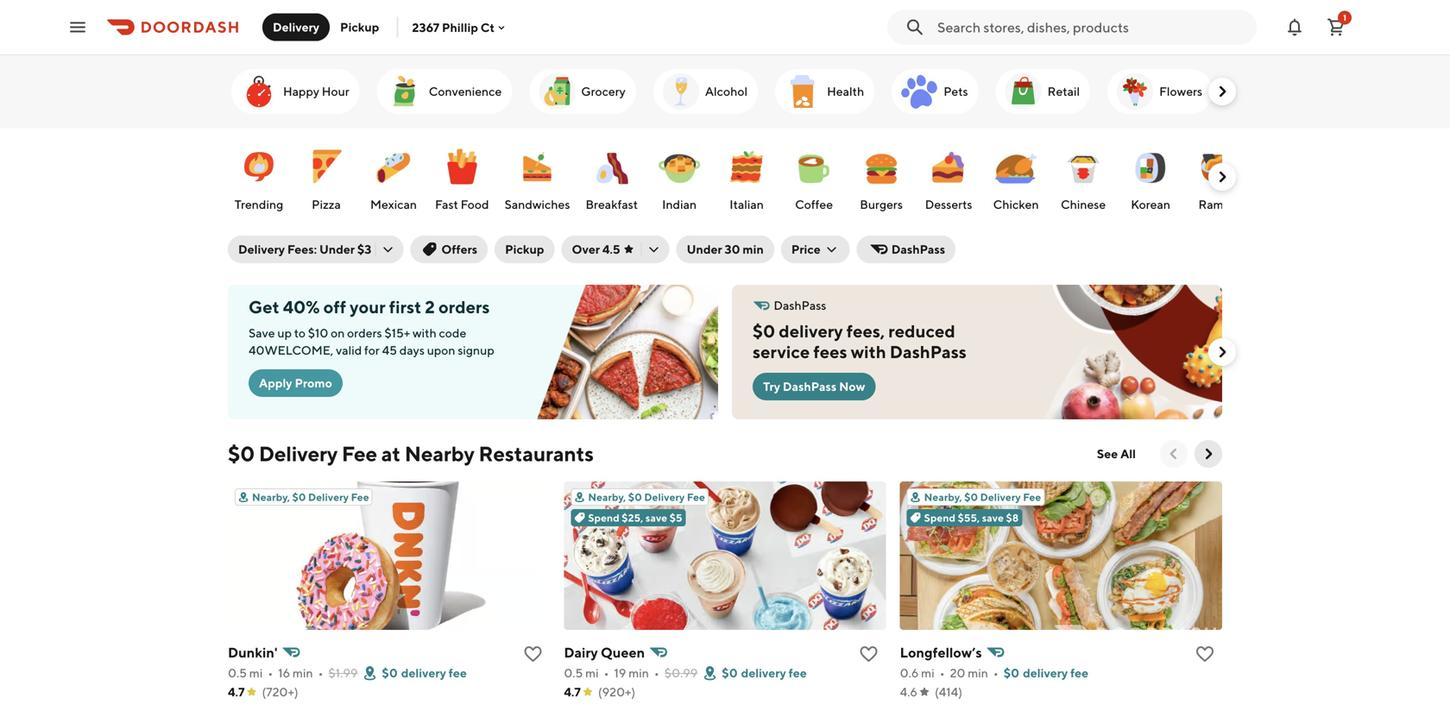Task type: vqa. For each thing, say whether or not it's contained in the screenshot.
near related to "Breakfast Near Me" link
no



Task type: describe. For each thing, give the bounding box(es) containing it.
alcohol image
[[660, 71, 702, 112]]

signup
[[458, 343, 494, 357]]

mi for dairy queen
[[585, 666, 599, 680]]

reduced
[[889, 321, 956, 341]]

spend for dairy queen
[[588, 512, 620, 524]]

(414)
[[935, 685, 963, 699]]

0.5 for dairy queen
[[564, 666, 583, 680]]

4.7 for dairy queen
[[564, 685, 581, 699]]

chicken
[[993, 197, 1039, 212]]

happy hour image
[[238, 71, 280, 112]]

min for dunkin'
[[293, 666, 313, 680]]

2367
[[412, 20, 440, 34]]

pets link
[[892, 69, 979, 114]]

to
[[294, 326, 306, 340]]

1 under from the left
[[319, 242, 355, 256]]

under 30 min button
[[676, 236, 774, 263]]

try dashpass now
[[763, 379, 865, 394]]

burgers
[[860, 197, 903, 212]]

mi for longfellow's
[[921, 666, 935, 680]]

all
[[1121, 447, 1136, 461]]

fast food
[[435, 197, 489, 212]]

price
[[792, 242, 821, 256]]

under inside button
[[687, 242, 722, 256]]

grocery image
[[536, 71, 578, 112]]

trending
[[235, 197, 283, 212]]

5 • from the left
[[940, 666, 945, 680]]

nearby, $0 delivery fee for longfellow's
[[924, 491, 1041, 503]]

$0 inside $0 delivery fees, reduced service fees with dashpass
[[753, 321, 775, 341]]

1 vertical spatial pickup button
[[495, 236, 555, 263]]

$0 delivery fee for dunkin'
[[382, 666, 467, 680]]

spend $25, save $5
[[588, 512, 683, 524]]

off
[[323, 297, 346, 317]]

nearby, $0 delivery fee for dairy queen
[[588, 491, 705, 503]]

fees
[[814, 342, 847, 362]]

fees,
[[847, 321, 885, 341]]

breakfast
[[586, 197, 638, 212]]

alcohol link
[[653, 69, 758, 114]]

16
[[278, 666, 290, 680]]

40%
[[283, 297, 320, 317]]

min for dairy queen
[[629, 666, 649, 680]]

pets
[[944, 84, 968, 98]]

with inside $0 delivery fees, reduced service fees with dashpass
[[851, 342, 886, 362]]

at
[[381, 442, 401, 466]]

save for dairy queen
[[646, 512, 668, 524]]

0.5 mi • 16 min •
[[228, 666, 323, 680]]

$1.99
[[328, 666, 358, 680]]

get
[[249, 297, 279, 317]]

40welcome,
[[249, 343, 333, 357]]

coffee
[[795, 197, 833, 212]]

days
[[400, 343, 425, 357]]

dashpass inside button
[[783, 379, 837, 394]]

fee for dunkin'
[[449, 666, 467, 680]]

click to add this store to your saved list image
[[1195, 644, 1216, 665]]

4.6
[[900, 685, 918, 699]]

try
[[763, 379, 780, 394]]

$0 delivery fee at nearby restaurants
[[228, 442, 594, 466]]

$0 delivery fees, reduced service fees with dashpass
[[753, 321, 967, 362]]

dairy queen
[[564, 644, 645, 661]]

0.5 mi • 19 min •
[[564, 666, 659, 680]]

over 4.5
[[572, 242, 620, 256]]

2367 phillip ct
[[412, 20, 495, 34]]

for
[[364, 343, 380, 357]]

dairy
[[564, 644, 598, 661]]

delivery inside button
[[273, 20, 319, 34]]

45
[[382, 343, 397, 357]]

code
[[439, 326, 466, 340]]

hour
[[322, 84, 349, 98]]

pickup for the top pickup button
[[340, 20, 379, 34]]

2 vertical spatial next button of carousel image
[[1200, 445, 1217, 463]]

dunkin'
[[228, 644, 278, 661]]

flowers
[[1160, 84, 1203, 98]]

0 vertical spatial orders
[[439, 297, 490, 317]]

(920+)
[[598, 685, 636, 699]]

offers
[[441, 242, 478, 256]]

first
[[389, 297, 421, 317]]

click to add this store to your saved list image for dunkin'
[[523, 644, 543, 665]]

convenience link
[[377, 69, 512, 114]]

20
[[950, 666, 966, 680]]

food
[[461, 197, 489, 212]]

open menu image
[[67, 17, 88, 38]]

health
[[827, 84, 864, 98]]

click to add this store to your saved list image for dairy queen
[[859, 644, 879, 665]]

pizza
[[312, 197, 341, 212]]

30
[[725, 242, 740, 256]]

$8
[[1006, 512, 1019, 524]]

sandwiches
[[505, 197, 570, 212]]

happy hour
[[283, 84, 349, 98]]

3 • from the left
[[604, 666, 609, 680]]

under 30 min
[[687, 242, 764, 256]]

see all
[[1097, 447, 1136, 461]]

restaurants
[[479, 442, 594, 466]]

happy
[[283, 84, 319, 98]]

indian
[[662, 197, 697, 212]]

queen
[[601, 644, 645, 661]]

3 fee from the left
[[1071, 666, 1089, 680]]

4.5
[[602, 242, 620, 256]]

mi for dunkin'
[[249, 666, 263, 680]]

phillip
[[442, 20, 478, 34]]

0.6 mi • 20 min • $0 delivery fee
[[900, 666, 1089, 680]]

trending link
[[230, 137, 288, 217]]



Task type: locate. For each thing, give the bounding box(es) containing it.
(720+)
[[262, 685, 298, 699]]

2 mi from the left
[[585, 666, 599, 680]]

pickup button down the sandwiches
[[495, 236, 555, 263]]

0 horizontal spatial save
[[646, 512, 668, 524]]

0 vertical spatial pickup
[[340, 20, 379, 34]]

up
[[277, 326, 292, 340]]

under left 30
[[687, 242, 722, 256]]

with
[[413, 326, 437, 340], [851, 342, 886, 362]]

retail
[[1048, 84, 1080, 98]]

dashpass
[[892, 242, 945, 256], [774, 298, 827, 313], [890, 342, 967, 362], [783, 379, 837, 394]]

longfellow's
[[900, 644, 982, 661]]

• left $1.99
[[318, 666, 323, 680]]

fees:
[[287, 242, 317, 256]]

1 horizontal spatial under
[[687, 242, 722, 256]]

1 horizontal spatial $0 delivery fee
[[722, 666, 807, 680]]

$0 delivery fee at nearby restaurants link
[[228, 440, 594, 468]]

$25,
[[622, 512, 643, 524]]

nearby, $0 delivery fee
[[252, 491, 369, 503], [588, 491, 705, 503], [924, 491, 1041, 503]]

2 spend from the left
[[924, 512, 956, 524]]

$0.99
[[665, 666, 698, 680]]

next button of carousel image right flowers
[[1214, 83, 1231, 100]]

fee
[[342, 442, 377, 466], [351, 491, 369, 503], [687, 491, 705, 503], [1023, 491, 1041, 503]]

spend for longfellow's
[[924, 512, 956, 524]]

apply promo button
[[249, 370, 343, 397]]

pickup for the bottom pickup button
[[505, 242, 544, 256]]

• left "19"
[[604, 666, 609, 680]]

0 vertical spatial with
[[413, 326, 437, 340]]

1 horizontal spatial with
[[851, 342, 886, 362]]

•
[[268, 666, 273, 680], [318, 666, 323, 680], [604, 666, 609, 680], [654, 666, 659, 680], [940, 666, 945, 680], [994, 666, 999, 680]]

next button of carousel image up ramen
[[1214, 168, 1231, 186]]

delivery button
[[262, 13, 330, 41]]

1 nearby, $0 delivery fee from the left
[[252, 491, 369, 503]]

previous button of carousel image
[[1165, 445, 1183, 463]]

over
[[572, 242, 600, 256]]

health image
[[782, 71, 824, 112]]

0 horizontal spatial fee
[[449, 666, 467, 680]]

1 horizontal spatial pickup button
[[495, 236, 555, 263]]

$0 delivery fee right $1.99
[[382, 666, 467, 680]]

convenience image
[[384, 71, 425, 112]]

1 horizontal spatial spend
[[924, 512, 956, 524]]

min right 30
[[743, 242, 764, 256]]

3 nearby, $0 delivery fee from the left
[[924, 491, 1041, 503]]

2 horizontal spatial nearby, $0 delivery fee
[[924, 491, 1041, 503]]

pickup right delivery button
[[340, 20, 379, 34]]

korean
[[1131, 197, 1171, 212]]

min
[[743, 242, 764, 256], [293, 666, 313, 680], [629, 666, 649, 680], [968, 666, 988, 680]]

dashpass down desserts
[[892, 242, 945, 256]]

health link
[[775, 69, 875, 114]]

apply promo
[[259, 376, 332, 390]]

pets image
[[899, 71, 940, 112]]

1 horizontal spatial nearby, $0 delivery fee
[[588, 491, 705, 503]]

$0 delivery fee for dairy queen
[[722, 666, 807, 680]]

1 4.7 from the left
[[228, 685, 245, 699]]

1 button
[[1319, 10, 1354, 44]]

see
[[1097, 447, 1118, 461]]

0 horizontal spatial 4.7
[[228, 685, 245, 699]]

2 4.7 from the left
[[564, 685, 581, 699]]

1 0.5 from the left
[[228, 666, 247, 680]]

0 horizontal spatial pickup button
[[330, 13, 390, 41]]

4 • from the left
[[654, 666, 659, 680]]

min right "19"
[[629, 666, 649, 680]]

2 0.5 from the left
[[564, 666, 583, 680]]

italian
[[730, 197, 764, 212]]

mi down 'dairy'
[[585, 666, 599, 680]]

click to add this store to your saved list image
[[523, 644, 543, 665], [859, 644, 879, 665]]

1 fee from the left
[[449, 666, 467, 680]]

min right 20
[[968, 666, 988, 680]]

apply
[[259, 376, 292, 390]]

2 $0 delivery fee from the left
[[722, 666, 807, 680]]

6 • from the left
[[994, 666, 999, 680]]

notification bell image
[[1285, 17, 1305, 38]]

on
[[331, 326, 345, 340]]

• left $0.99
[[654, 666, 659, 680]]

nearby
[[405, 442, 475, 466]]

1 nearby, from the left
[[252, 491, 290, 503]]

save
[[646, 512, 668, 524], [982, 512, 1004, 524]]

under
[[319, 242, 355, 256], [687, 242, 722, 256]]

2 • from the left
[[318, 666, 323, 680]]

0 horizontal spatial mi
[[249, 666, 263, 680]]

0 horizontal spatial orders
[[347, 326, 382, 340]]

desserts
[[925, 197, 973, 212]]

click to add this store to your saved list image left longfellow's
[[859, 644, 879, 665]]

alcohol
[[705, 84, 748, 98]]

$55,
[[958, 512, 980, 524]]

0.5 down 'dairy'
[[564, 666, 583, 680]]

spend
[[588, 512, 620, 524], [924, 512, 956, 524]]

delivery
[[779, 321, 843, 341], [401, 666, 446, 680], [741, 666, 786, 680], [1023, 666, 1068, 680]]

0 vertical spatial pickup button
[[330, 13, 390, 41]]

4.7 for dunkin'
[[228, 685, 245, 699]]

see all link
[[1087, 440, 1147, 468]]

flowers image
[[1115, 71, 1156, 112]]

1 horizontal spatial orders
[[439, 297, 490, 317]]

2 save from the left
[[982, 512, 1004, 524]]

save
[[249, 326, 275, 340]]

mi down dunkin'
[[249, 666, 263, 680]]

delivery fees: under $3
[[238, 242, 372, 256]]

fee for dairy queen
[[789, 666, 807, 680]]

1 click to add this store to your saved list image from the left
[[523, 644, 543, 665]]

0.6
[[900, 666, 919, 680]]

0.5 for dunkin'
[[228, 666, 247, 680]]

1 vertical spatial next button of carousel image
[[1214, 168, 1231, 186]]

your
[[350, 297, 386, 317]]

orders up code
[[439, 297, 490, 317]]

next button of carousel image
[[1214, 344, 1231, 361]]

retail link
[[996, 69, 1090, 114]]

dashpass right try
[[783, 379, 837, 394]]

Store search: begin typing to search for stores available on DoorDash text field
[[938, 18, 1247, 37]]

2 horizontal spatial nearby,
[[924, 491, 962, 503]]

save for longfellow's
[[982, 512, 1004, 524]]

2 click to add this store to your saved list image from the left
[[859, 644, 879, 665]]

0 horizontal spatial spend
[[588, 512, 620, 524]]

next button of carousel image right previous button of carousel icon
[[1200, 445, 1217, 463]]

over 4.5 button
[[562, 236, 670, 263]]

1
[[1343, 13, 1347, 22]]

• left 20
[[940, 666, 945, 680]]

1 vertical spatial orders
[[347, 326, 382, 340]]

spend left the $55,
[[924, 512, 956, 524]]

click to add this store to your saved list image left 'dairy'
[[523, 644, 543, 665]]

4.7 down dunkin'
[[228, 685, 245, 699]]

1 horizontal spatial 4.7
[[564, 685, 581, 699]]

1 horizontal spatial 0.5
[[564, 666, 583, 680]]

pickup button left 2367
[[330, 13, 390, 41]]

with inside the get 40% off your first 2 orders save up to $10 on orders $15+ with code 40welcome, valid for 45 days upon signup
[[413, 326, 437, 340]]

4.7
[[228, 685, 245, 699], [564, 685, 581, 699]]

1 vertical spatial with
[[851, 342, 886, 362]]

min for longfellow's
[[968, 666, 988, 680]]

grocery link
[[529, 69, 636, 114]]

$3
[[357, 242, 372, 256]]

ramen
[[1199, 197, 1238, 212]]

$0 delivery fee right $0.99
[[722, 666, 807, 680]]

0 horizontal spatial pickup
[[340, 20, 379, 34]]

with up days
[[413, 326, 437, 340]]

price button
[[781, 236, 850, 263]]

1 vertical spatial pickup
[[505, 242, 544, 256]]

fast
[[435, 197, 458, 212]]

dashpass inside button
[[892, 242, 945, 256]]

0 horizontal spatial nearby, $0 delivery fee
[[252, 491, 369, 503]]

0 horizontal spatial under
[[319, 242, 355, 256]]

save left $5
[[646, 512, 668, 524]]

1 horizontal spatial click to add this store to your saved list image
[[859, 644, 879, 665]]

1 $0 delivery fee from the left
[[382, 666, 467, 680]]

nearby, for longfellow's
[[924, 491, 962, 503]]

$0
[[753, 321, 775, 341], [228, 442, 255, 466], [292, 491, 306, 503], [628, 491, 642, 503], [965, 491, 978, 503], [382, 666, 398, 680], [722, 666, 738, 680], [1004, 666, 1020, 680]]

0 horizontal spatial $0 delivery fee
[[382, 666, 467, 680]]

ct
[[481, 20, 495, 34]]

2 fee from the left
[[789, 666, 807, 680]]

2 horizontal spatial fee
[[1071, 666, 1089, 680]]

• left 16 on the bottom left of the page
[[268, 666, 273, 680]]

try dashpass now button
[[753, 373, 876, 401]]

orders up for
[[347, 326, 382, 340]]

min right 16 on the bottom left of the page
[[293, 666, 313, 680]]

mi right 0.6
[[921, 666, 935, 680]]

dashpass down reduced
[[890, 342, 967, 362]]

delivery inside $0 delivery fees, reduced service fees with dashpass
[[779, 321, 843, 341]]

0.5
[[228, 666, 247, 680], [564, 666, 583, 680]]

1 horizontal spatial fee
[[789, 666, 807, 680]]

nearby,
[[252, 491, 290, 503], [588, 491, 626, 503], [924, 491, 962, 503]]

nearby, for dairy queen
[[588, 491, 626, 503]]

2 items, open order cart image
[[1326, 17, 1347, 38]]

happy hour link
[[231, 69, 360, 114]]

spend $55, save $8
[[924, 512, 1019, 524]]

dashpass inside $0 delivery fees, reduced service fees with dashpass
[[890, 342, 967, 362]]

1 horizontal spatial nearby,
[[588, 491, 626, 503]]

2367 phillip ct button
[[412, 20, 509, 34]]

0 horizontal spatial 0.5
[[228, 666, 247, 680]]

3 nearby, from the left
[[924, 491, 962, 503]]

dashpass button
[[857, 236, 956, 263]]

2 horizontal spatial mi
[[921, 666, 935, 680]]

1 • from the left
[[268, 666, 273, 680]]

chinese
[[1061, 197, 1106, 212]]

1 horizontal spatial pickup
[[505, 242, 544, 256]]

0 horizontal spatial with
[[413, 326, 437, 340]]

with down fees,
[[851, 342, 886, 362]]

1 save from the left
[[646, 512, 668, 524]]

0 horizontal spatial click to add this store to your saved list image
[[523, 644, 543, 665]]

$10
[[308, 326, 328, 340]]

• right 20
[[994, 666, 999, 680]]

4.7 down 'dairy'
[[564, 685, 581, 699]]

min inside button
[[743, 242, 764, 256]]

2 nearby, $0 delivery fee from the left
[[588, 491, 705, 503]]

now
[[839, 379, 865, 394]]

next button of carousel image
[[1214, 83, 1231, 100], [1214, 168, 1231, 186], [1200, 445, 1217, 463]]

service
[[753, 342, 810, 362]]

mexican
[[370, 197, 417, 212]]

0.5 down dunkin'
[[228, 666, 247, 680]]

1 spend from the left
[[588, 512, 620, 524]]

1 mi from the left
[[249, 666, 263, 680]]

1 horizontal spatial mi
[[585, 666, 599, 680]]

spend left the $25,
[[588, 512, 620, 524]]

orders
[[439, 297, 490, 317], [347, 326, 382, 340]]

2
[[425, 297, 435, 317]]

pickup down the sandwiches
[[505, 242, 544, 256]]

pickup button
[[330, 13, 390, 41], [495, 236, 555, 263]]

0 vertical spatial next button of carousel image
[[1214, 83, 1231, 100]]

$5
[[670, 512, 683, 524]]

3 mi from the left
[[921, 666, 935, 680]]

2 under from the left
[[687, 242, 722, 256]]

retail image
[[1003, 71, 1044, 112]]

dashpass up service
[[774, 298, 827, 313]]

2 nearby, from the left
[[588, 491, 626, 503]]

save left $8 on the right of page
[[982, 512, 1004, 524]]

0 horizontal spatial nearby,
[[252, 491, 290, 503]]

1 horizontal spatial save
[[982, 512, 1004, 524]]

under left $3
[[319, 242, 355, 256]]



